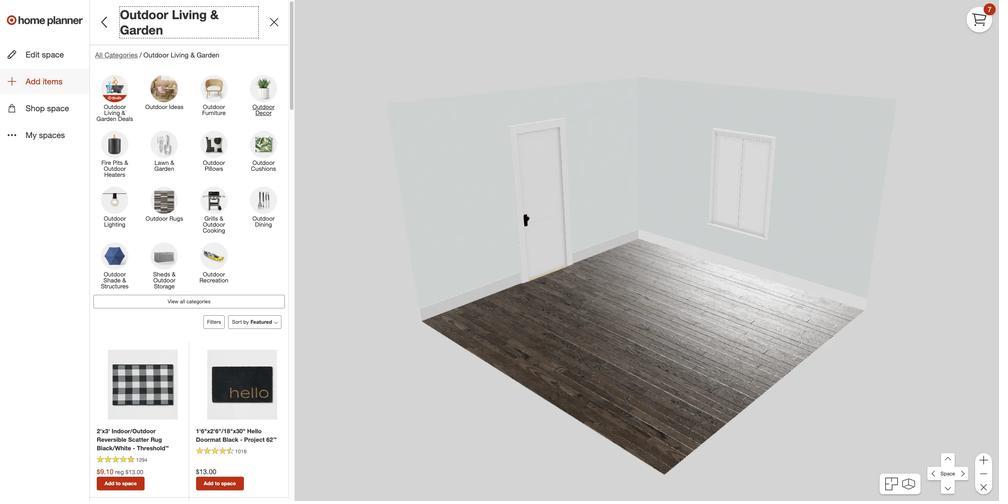 Task type: locate. For each thing, give the bounding box(es) containing it.
garden inside button
[[155, 165, 174, 173]]

add to space button
[[97, 478, 145, 491], [196, 478, 244, 491]]

2'x3' indoor/outdoor reversible scatter rug black/white - threshold™ button
[[97, 428, 182, 453]]

/
[[140, 51, 142, 59]]

$13.00 down the doormat
[[196, 468, 217, 477]]

cooking
[[203, 227, 225, 234]]

add
[[26, 76, 40, 86], [105, 481, 114, 487], [204, 481, 214, 487]]

outdoor inside outdoor rugs button
[[146, 215, 168, 222]]

2 vertical spatial living
[[104, 109, 120, 117]]

outdoor inside outdoor furniture
[[203, 103, 225, 111]]

outdoor decor button
[[239, 75, 289, 120]]

outdoor inside outdoor recreation
[[203, 271, 225, 278]]

garden inside outdoor living & garden
[[120, 22, 163, 38]]

items
[[43, 76, 63, 86]]

garden up outdoor furniture image
[[197, 51, 220, 59]]

2 to from the left
[[215, 481, 220, 487]]

& inside sheds & outdoor storage
[[172, 271, 176, 278]]

outdoor furniture image
[[200, 75, 228, 103]]

all
[[180, 299, 185, 305]]

7 button
[[968, 3, 997, 32]]

1 to from the left
[[116, 481, 121, 487]]

0 horizontal spatial add
[[26, 76, 40, 86]]

outdoor inside outdoor lighting button
[[104, 215, 126, 222]]

2'x3' indoor/outdoor reversible scatter rug black/white - threshold™ image
[[108, 351, 178, 421]]

shade
[[104, 277, 121, 284]]

outdoor pillows
[[203, 159, 225, 173]]

outdoor ideas
[[145, 103, 184, 111]]

add inside 'button'
[[105, 481, 114, 487]]

categories
[[187, 299, 211, 305]]

1 horizontal spatial -
[[240, 437, 243, 444]]

fire pits & outdoor heaters
[[101, 159, 128, 179]]

space down $9.10 reg $13.00
[[122, 481, 137, 487]]

outdoor for outdoor cushions
[[253, 159, 275, 167]]

home planner landing page image
[[7, 7, 83, 34]]

1 horizontal spatial to
[[215, 481, 220, 487]]

$13.00
[[196, 468, 217, 477], [126, 469, 144, 476]]

dining
[[255, 221, 272, 228]]

outdoor living & garden deals image
[[101, 75, 129, 103]]

view all categories button
[[93, 295, 285, 309]]

space right edit
[[42, 50, 64, 59]]

living inside outdoor living & garden
[[172, 7, 207, 22]]

space inside shop space button
[[47, 103, 69, 113]]

recreation
[[200, 277, 229, 284]]

outdoor inside outdoor decor button
[[253, 103, 275, 111]]

outdoor inside outdoor living & garden deals
[[104, 103, 126, 111]]

indoor/outdoor
[[112, 428, 156, 435]]

project
[[244, 437, 265, 444]]

1'6"x2'6"/18"x30" hello doormat black - project 62™ button
[[196, 428, 282, 445]]

$13.00 down 1294 at the bottom of page
[[126, 469, 144, 476]]

outdoor for outdoor lighting
[[104, 215, 126, 222]]

1 vertical spatial living
[[171, 51, 189, 59]]

-
[[240, 437, 243, 444], [133, 445, 135, 453]]

outdoor inside outdoor shade & structures
[[104, 271, 126, 278]]

outdoor
[[120, 7, 169, 22], [144, 51, 169, 59], [104, 103, 126, 111], [145, 103, 167, 111], [203, 103, 225, 111], [253, 103, 275, 111], [203, 159, 225, 167], [253, 159, 275, 167], [104, 165, 126, 173], [104, 215, 126, 222], [146, 215, 168, 222], [253, 215, 275, 222], [203, 221, 225, 228], [104, 271, 126, 278], [203, 271, 225, 278], [153, 277, 176, 284]]

cushions
[[251, 165, 276, 173]]

space down 1018
[[221, 481, 236, 487]]

sheds & outdoor storage
[[153, 271, 176, 290]]

edit
[[26, 50, 40, 59]]

lawn
[[155, 159, 169, 167]]

- right 'black'
[[240, 437, 243, 444]]

to inside $13.00 add to space
[[215, 481, 220, 487]]

1 vertical spatial -
[[133, 445, 135, 453]]

my
[[26, 130, 37, 140]]

fire pits & outdoor heaters image
[[101, 131, 129, 158]]

lawn & garden
[[155, 159, 174, 173]]

0 vertical spatial -
[[240, 437, 243, 444]]

1 horizontal spatial add
[[105, 481, 114, 487]]

1 horizontal spatial $13.00
[[196, 468, 217, 477]]

outdoor inside outdoor pillows button
[[203, 159, 225, 167]]

heaters
[[104, 171, 125, 179]]

space
[[941, 471, 956, 478]]

outdoor living & garden deals button
[[90, 75, 140, 124]]

1'6"x2'6"/18"x30" hello doormat black - project 62™
[[196, 428, 277, 444]]

add to space button down 1018
[[196, 478, 244, 491]]

& inside lawn & garden
[[171, 159, 174, 167]]

0 horizontal spatial -
[[133, 445, 135, 453]]

garden left 'deals' on the top
[[97, 115, 116, 123]]

outdoor inside outdoor ideas button
[[145, 103, 167, 111]]

outdoor inside outdoor dining button
[[253, 215, 275, 222]]

&
[[210, 7, 219, 22], [191, 51, 195, 59], [122, 109, 125, 117], [125, 159, 128, 167], [171, 159, 174, 167], [220, 215, 224, 222], [172, 271, 176, 278], [122, 277, 126, 284]]

pits
[[113, 159, 123, 167]]

add to space button down reg
[[97, 478, 145, 491]]

garden up /
[[120, 22, 163, 38]]

outdoor inside the outdoor cushions
[[253, 159, 275, 167]]

0 horizontal spatial $13.00
[[126, 469, 144, 476]]

sheds & outdoor storage image
[[151, 243, 178, 270]]

my spaces
[[26, 130, 65, 140]]

add items button
[[0, 69, 90, 94]]

fire pits & outdoor heaters button
[[90, 131, 140, 180]]

hello
[[247, 428, 262, 435]]

1 add to space button from the left
[[97, 478, 145, 491]]

$13.00 add to space
[[196, 468, 236, 487]]

outdoor inside outdoor living & garden
[[120, 7, 169, 22]]

0 horizontal spatial to
[[116, 481, 121, 487]]

outdoor ideas image
[[151, 75, 178, 103]]

by
[[244, 319, 249, 326]]

outdoor for outdoor furniture
[[203, 103, 225, 111]]

& inside outdoor living & garden
[[210, 7, 219, 22]]

outdoor living & garden
[[120, 7, 219, 38]]

- down scatter
[[133, 445, 135, 453]]

add to space
[[105, 481, 137, 487]]

outdoor dining button
[[239, 187, 289, 232]]

add to space button for reversible
[[97, 478, 145, 491]]

outdoor inside sheds & outdoor storage
[[153, 277, 176, 284]]

sort by featured
[[232, 319, 272, 326]]

add for add to space
[[105, 481, 114, 487]]

reg
[[115, 469, 124, 476]]

2 add to space button from the left
[[196, 478, 244, 491]]

fire
[[101, 159, 111, 167]]

shop
[[26, 103, 45, 113]]

featured
[[251, 319, 272, 326]]

1 horizontal spatial add to space button
[[196, 478, 244, 491]]

& inside outdoor living & garden deals
[[122, 109, 125, 117]]

living
[[172, 7, 207, 22], [171, 51, 189, 59], [104, 109, 120, 117]]

space
[[42, 50, 64, 59], [47, 103, 69, 113], [122, 481, 137, 487], [221, 481, 236, 487]]

$9.10 reg $13.00
[[97, 468, 144, 477]]

outdoor for outdoor living & garden
[[120, 7, 169, 22]]

garden
[[120, 22, 163, 38], [197, 51, 220, 59], [97, 115, 116, 123], [155, 165, 174, 173]]

2 horizontal spatial add
[[204, 481, 214, 487]]

deals
[[118, 115, 133, 123]]

outdoor recreation image
[[200, 243, 228, 270]]

categories
[[105, 51, 138, 59]]

living inside outdoor living & garden deals
[[104, 109, 120, 117]]

garden down lawn & garden image
[[155, 165, 174, 173]]

0 vertical spatial living
[[172, 7, 207, 22]]

outdoor inside grills & outdoor cooking
[[203, 221, 225, 228]]

outdoor inside fire pits & outdoor heaters
[[104, 165, 126, 173]]

add inside button
[[26, 76, 40, 86]]

add to space button for doormat
[[196, 478, 244, 491]]

0 horizontal spatial add to space button
[[97, 478, 145, 491]]

reversible
[[97, 437, 127, 444]]

space right shop
[[47, 103, 69, 113]]

tilt camera up 30° image
[[942, 454, 956, 468]]

lighting
[[104, 221, 126, 228]]

outdoor furniture button
[[189, 75, 239, 120]]

living for outdoor living & garden deals
[[104, 109, 120, 117]]



Task type: vqa. For each thing, say whether or not it's contained in the screenshot.
Format
no



Task type: describe. For each thing, give the bounding box(es) containing it.
living for outdoor living & garden
[[172, 7, 207, 22]]

lawn & garden image
[[151, 131, 178, 158]]

black/white
[[97, 445, 131, 453]]

shop space button
[[0, 96, 90, 121]]

top view button icon image
[[886, 478, 899, 491]]

outdoor for outdoor ideas
[[145, 103, 167, 111]]

outdoor recreation button
[[189, 243, 239, 288]]

structures
[[101, 283, 129, 290]]

add items
[[26, 76, 63, 86]]

edit space button
[[0, 42, 90, 67]]

outdoor shade & structures button
[[90, 243, 140, 292]]

add for add items
[[26, 76, 40, 86]]

outdoor cushions
[[251, 159, 276, 173]]

lawn & garden button
[[140, 131, 189, 176]]

7
[[989, 5, 992, 13]]

outdoor for outdoor pillows
[[203, 159, 225, 167]]

grills & outdoor cooking image
[[200, 187, 228, 214]]

all categories / outdoor living & garden
[[95, 51, 220, 59]]

space inside edit space button
[[42, 50, 64, 59]]

outdoor for outdoor shade & structures
[[104, 271, 126, 278]]

outdoor for outdoor decor
[[253, 103, 275, 111]]

outdoor living & garden deals
[[97, 103, 133, 123]]

shop space
[[26, 103, 69, 113]]

front view button icon image
[[903, 479, 916, 490]]

my spaces button
[[0, 123, 90, 148]]

doormat
[[196, 437, 221, 444]]

furniture
[[202, 109, 226, 117]]

space inside $13.00 add to space
[[221, 481, 236, 487]]

to inside 'button'
[[116, 481, 121, 487]]

rugs
[[170, 215, 183, 222]]

scatter
[[128, 437, 149, 444]]

decor
[[256, 109, 272, 117]]

filters button
[[204, 316, 225, 330]]

outdoor for outdoor living & garden deals
[[104, 103, 126, 111]]

rug
[[151, 437, 162, 444]]

1294
[[136, 457, 148, 464]]

edit space
[[26, 50, 64, 59]]

outdoor rugs image
[[151, 187, 178, 214]]

space inside the add to space 'button'
[[122, 481, 137, 487]]

grills
[[205, 215, 218, 222]]

ideas
[[169, 103, 184, 111]]

view
[[168, 299, 179, 305]]

pillows
[[205, 165, 223, 173]]

all
[[95, 51, 103, 59]]

$13.00 inside $9.10 reg $13.00
[[126, 469, 144, 476]]

outdoor recreation
[[200, 271, 229, 284]]

grills & outdoor cooking
[[203, 215, 225, 234]]

black
[[223, 437, 239, 444]]

sheds & outdoor storage button
[[140, 243, 189, 292]]

outdoor cushions image
[[250, 131, 277, 158]]

& inside fire pits & outdoor heaters
[[125, 159, 128, 167]]

outdoor shade & structures image
[[101, 243, 129, 270]]

outdoor lighting button
[[90, 187, 140, 232]]

outdoor decor image
[[250, 75, 277, 103]]

sheds
[[153, 271, 170, 278]]

outdoor lighting
[[104, 215, 126, 228]]

outdoor decor
[[253, 103, 275, 117]]

outdoor for outdoor recreation
[[203, 271, 225, 278]]

- inside 1'6"x2'6"/18"x30" hello doormat black - project 62™
[[240, 437, 243, 444]]

2'x3'
[[97, 428, 110, 435]]

spaces
[[39, 130, 65, 140]]

view all categories
[[168, 299, 211, 305]]

1018
[[235, 449, 247, 455]]

2'x3' indoor/outdoor reversible scatter rug black/white - threshold™
[[97, 428, 169, 453]]

add inside $13.00 add to space
[[204, 481, 214, 487]]

pan camera right 30° image
[[955, 468, 969, 481]]

outdoor cushions button
[[239, 131, 289, 176]]

threshold™
[[137, 445, 169, 453]]

pan camera left 30° image
[[928, 468, 942, 481]]

outdoor rugs button
[[140, 187, 189, 232]]

outdoor pillows image
[[200, 131, 228, 158]]

outdoor dining
[[253, 215, 275, 228]]

$13.00 inside $13.00 add to space
[[196, 468, 217, 477]]

garden inside outdoor living & garden deals
[[97, 115, 116, 123]]

outdoor pillows button
[[189, 131, 239, 176]]

storage
[[154, 283, 175, 290]]

outdoor for outdoor rugs
[[146, 215, 168, 222]]

outdoor rugs
[[146, 215, 183, 222]]

outdoor for outdoor dining
[[253, 215, 275, 222]]

sort
[[232, 319, 242, 326]]

outdoor lighting image
[[101, 187, 129, 214]]

outdoor shade & structures
[[101, 271, 129, 290]]

1'6"x2'6"/18"x30"
[[196, 428, 246, 435]]

outdoor furniture
[[202, 103, 226, 117]]

$9.10
[[97, 468, 114, 477]]

62™
[[267, 437, 277, 444]]

outdoor dining image
[[250, 187, 277, 214]]

all categories button
[[95, 50, 138, 60]]

tilt camera down 30° image
[[942, 481, 956, 495]]

& inside outdoor shade & structures
[[122, 277, 126, 284]]

filters
[[207, 319, 221, 326]]

- inside the 2'x3' indoor/outdoor reversible scatter rug black/white - threshold™
[[133, 445, 135, 453]]

& inside grills & outdoor cooking
[[220, 215, 224, 222]]

outdoor ideas button
[[140, 75, 189, 120]]

1'6"x2'6"/18"x30" hello doormat black - project 62™ image
[[207, 351, 277, 421]]



